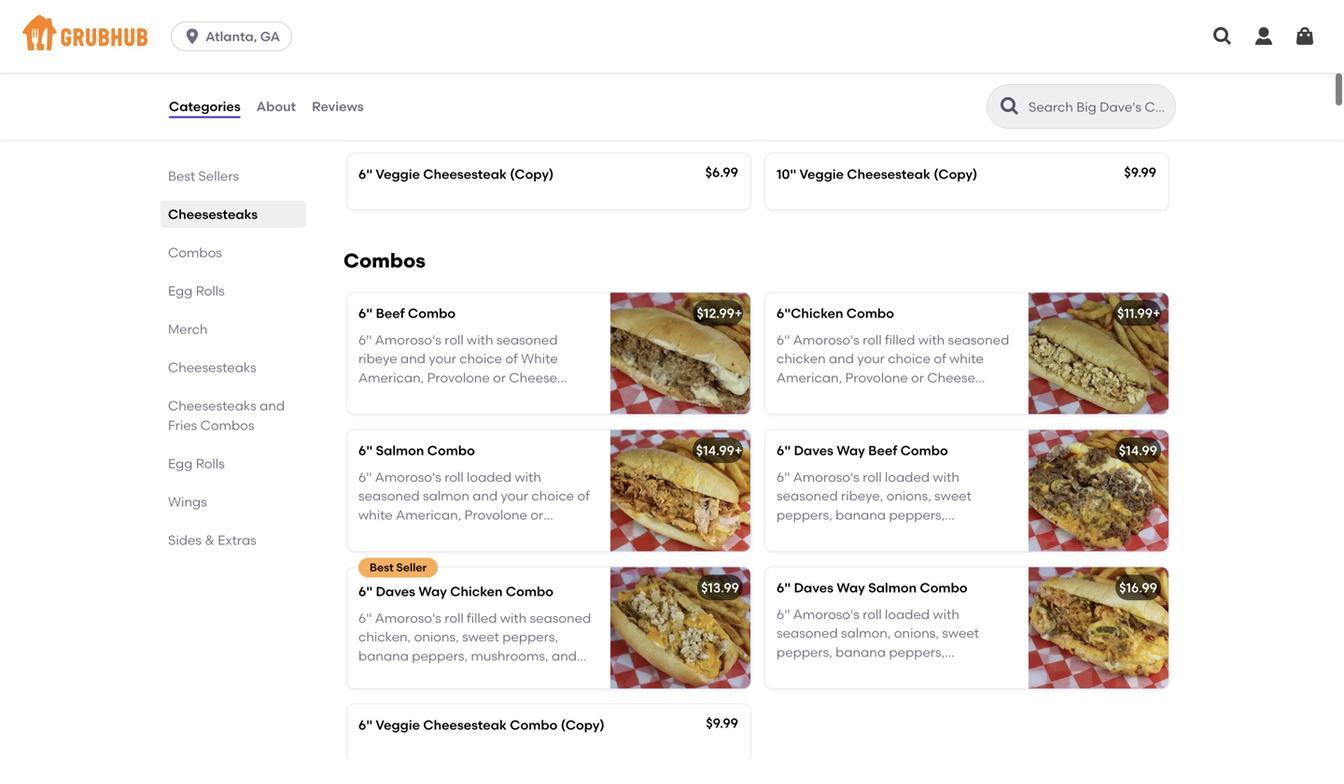 Task type: describe. For each thing, give the bounding box(es) containing it.
roll for 10" amoroso's roll loaded with seasoned salmon, onions, banana peppers, sweet peppers, mushrooms, and all three cheeses.
[[868, 55, 887, 71]]

1 vertical spatial salmon
[[869, 580, 917, 596]]

mushrooms
[[777, 526, 851, 542]]

seller
[[396, 561, 427, 574]]

amoroso's for 6" amoroso's roll with seasoned ribeye and your choice of white american, provolone or cheese whiz. served with a side of seasoned fries.
[[375, 332, 442, 348]]

way for salmon
[[837, 580, 865, 596]]

reviews
[[312, 98, 364, 114]]

roll for 6" amoroso's roll with seasoned ribeye and your choice of white american, provolone or cheese whiz. served with a side of seasoned fries.
[[445, 332, 464, 348]]

mushrooms, for 6" amoroso's roll loaded with seasoned salmon, onions, sweet peppers, banana peppers, mushrooms, and all three cheeses. served with a side of seasoned fries.
[[777, 663, 854, 679]]

10" for 10" amoroso's roll loaded with seasoned salmon, onions, banana peppers, sweet peppers, mushrooms, and all three cheeses.
[[777, 55, 795, 71]]

fries. for 6" amoroso's roll filled with seasoned chicken and your choice of white american, provolone or cheese whiz. served with a side of seasoned fries.
[[777, 408, 809, 424]]

ga
[[260, 28, 280, 44]]

cheese inside 6" amoroso's roll filled with seasoned chicken and your choice of white american, provolone or cheese whiz. served with a side of seasoned fries.
[[928, 370, 976, 386]]

and inside 6" amoroso's roll loaded with seasoned salmon and your choice of white american, provolone or cheese whiz. served with a side of seasoned fries.
[[473, 488, 498, 504]]

wings
[[168, 494, 207, 510]]

sweet inside 10" amoroso's roll loaded with seasoned salmon, onions, banana peppers, sweet peppers, mushrooms, and all three cheeses.
[[836, 93, 873, 109]]

three for 6" amoroso's roll filled with seasoned chicken, onions, sweet peppers, banana peppers, mushrooms, and all three cheeses. served with a side of seasoned fries
[[376, 667, 410, 683]]

+ for $14.99
[[735, 443, 743, 459]]

6" beef combo image
[[611, 293, 751, 414]]

fries. for 6" amoroso's roll loaded with seasoned salmon, onions, sweet peppers, banana peppers, mushrooms, and all three cheeses. served with a side of seasoned fries.
[[974, 682, 1007, 698]]

onions, for 6" amoroso's roll loaded with seasoned ribeye, onions, sweet peppers, banana peppers, mushrooms and all three cheeses. served with a side of seasoned fries.
[[887, 488, 932, 504]]

6" for 6" daves way beef combo
[[777, 443, 791, 459]]

three for 10" amoroso's roll loaded with seasoned salmon, onions, banana peppers, sweet peppers, mushrooms, and all three cheeses.
[[904, 112, 937, 128]]

banana for 6" daves way beef combo
[[836, 507, 886, 523]]

reviews button
[[311, 73, 365, 140]]

best sellers
[[168, 168, 239, 184]]

whiz. inside 10" amorosa roll loaded with grilled salmon and choice of white american, provolone or cheese whiz.
[[359, 112, 392, 128]]

of inside '6" amoroso's roll loaded with seasoned ribeye, onions, sweet peppers, banana peppers, mushrooms and all three cheeses. served with a side of seasoned fries.'
[[894, 545, 907, 561]]

american, inside 10" amorosa roll loaded with grilled salmon and choice of white american, provolone or cheese whiz.
[[359, 93, 424, 109]]

sweet for 6" amoroso's roll filled with seasoned chicken, onions, sweet peppers, banana peppers, mushrooms, and all three cheeses. served with a side of seasoned fries
[[462, 629, 499, 645]]

cheesesteaks inside cheesesteaks and fries combos
[[168, 398, 257, 414]]

and inside cheesesteaks and fries combos
[[260, 398, 285, 414]]

daves for 6" daves way chicken combo
[[376, 584, 415, 600]]

filled for your
[[885, 332, 915, 348]]

all for 6" amoroso's roll loaded with seasoned salmon, onions, sweet peppers, banana peppers, mushrooms, and all three cheeses. served with a side of seasoned fries.
[[886, 663, 901, 679]]

6" amoroso's roll filled with seasoned chicken and your choice of white american, provolone or cheese whiz. served with a side of seasoned fries.
[[777, 332, 1010, 424]]

6" daves way chicken combo
[[359, 584, 554, 600]]

6" for 6" veggie cheesesteak combo (copy)
[[359, 717, 373, 733]]

loaded for 10" amoroso's roll loaded with seasoned salmon, onions, banana peppers, sweet peppers, mushrooms, and all three cheeses.
[[890, 55, 935, 71]]

whiz. inside 6" amoroso's roll loaded with seasoned salmon and your choice of white american, provolone or cheese whiz. served with a side of seasoned fries.
[[410, 526, 443, 542]]

$16.99
[[1120, 580, 1158, 596]]

side inside "6" amoroso's roll with seasoned ribeye and your choice of white american, provolone or cheese whiz. served with a side of seasoned fries."
[[483, 389, 509, 405]]

6" for 6" amoroso's roll loaded with seasoned ribeye, onions, sweet peppers, banana peppers, mushrooms and all three cheeses. served with a side of seasoned fries.
[[777, 469, 790, 485]]

10" dave's way salmon image
[[1029, 16, 1169, 138]]

loaded for 10" amorosa roll loaded with grilled salmon and choice of white american, provolone or cheese whiz.
[[463, 55, 508, 71]]

best for best seller
[[370, 561, 394, 574]]

6" veggie cheesesteak (copy)
[[359, 166, 554, 182]]

choice inside "6" amoroso's roll with seasoned ribeye and your choice of white american, provolone or cheese whiz. served with a side of seasoned fries."
[[460, 351, 502, 367]]

combo up 6" amoroso's roll loaded with seasoned salmon and your choice of white american, provolone or cheese whiz. served with a side of seasoned fries.
[[427, 443, 475, 459]]

three for 6" amoroso's roll loaded with seasoned ribeye, onions, sweet peppers, banana peppers, mushrooms and all three cheeses. served with a side of seasoned fries.
[[901, 526, 934, 542]]

6"chicken combo
[[777, 305, 894, 321]]

banana for 6" daves way salmon combo
[[836, 644, 886, 660]]

extras
[[218, 532, 257, 548]]

side for 6" amoroso's roll filled with seasoned chicken, onions, sweet peppers, banana peppers, mushrooms, and all three cheeses. served with a side of seasoned fries
[[559, 667, 585, 683]]

salmon, for banana
[[841, 625, 891, 641]]

cheese inside 6" amoroso's roll loaded with seasoned salmon and your choice of white american, provolone or cheese whiz. served with a side of seasoned fries.
[[359, 526, 407, 542]]

chicken,
[[359, 629, 411, 645]]

1 horizontal spatial beef
[[869, 443, 898, 459]]

served for 6" amoroso's roll loaded with seasoned ribeye, onions, sweet peppers, banana peppers, mushrooms and all three cheeses. served with a side of seasoned fries.
[[777, 545, 821, 561]]

6" for 6" amoroso's roll loaded with seasoned salmon, onions, sweet peppers, banana peppers, mushrooms, and all three cheeses. served with a side of seasoned fries.
[[777, 606, 790, 622]]

chicken
[[777, 351, 826, 367]]

a for 6" amoroso's roll filled with seasoned chicken, onions, sweet peppers, banana peppers, mushrooms, and all three cheeses. served with a side of seasoned fries
[[547, 667, 556, 683]]

cheesesteak for 6" veggie cheesesteak (copy)
[[423, 166, 507, 182]]

sweet for 6" amoroso's roll loaded with seasoned salmon, onions, sweet peppers, banana peppers, mushrooms, and all three cheeses. served with a side of seasoned fries.
[[942, 625, 979, 641]]

and inside 6" amoroso's roll filled with seasoned chicken and your choice of white american, provolone or cheese whiz. served with a side of seasoned fries.
[[829, 351, 854, 367]]

6" amoroso's roll filled with seasoned chicken, onions, sweet peppers, banana peppers, mushrooms, and all three cheeses. served with a side of seasoned fries
[[359, 610, 591, 702]]

and inside 10" amoroso's roll loaded with seasoned salmon, onions, banana peppers, sweet peppers, mushrooms, and all three cheeses.
[[858, 112, 883, 128]]

merch
[[168, 321, 208, 337]]

sides
[[168, 532, 202, 548]]

cheeses. for 6" amoroso's roll loaded with seasoned ribeye, onions, sweet peppers, banana peppers, mushrooms and all three cheeses. served with a side of seasoned fries.
[[937, 526, 992, 542]]

loaded for 6" amoroso's roll loaded with seasoned salmon and your choice of white american, provolone or cheese whiz. served with a side of seasoned fries.
[[467, 469, 512, 485]]

10" amoroso's roll loaded with seasoned salmon, onions, banana peppers, sweet peppers, mushrooms, and all three cheeses. button
[[766, 16, 1169, 138]]

6" daves way salmon combo image
[[1029, 567, 1169, 689]]

whiz. inside 6" amoroso's roll filled with seasoned chicken and your choice of white american, provolone or cheese whiz. served with a side of seasoned fries.
[[777, 389, 810, 405]]

ribeye,
[[841, 488, 884, 504]]

of inside 6" amoroso's roll filled with seasoned chicken, onions, sweet peppers, banana peppers, mushrooms, and all three cheeses. served with a side of seasoned fries
[[359, 686, 371, 702]]

combos up 6" beef combo
[[344, 249, 426, 273]]

side for 6" amoroso's roll loaded with seasoned salmon, onions, sweet peppers, banana peppers, mushrooms, and all three cheeses. served with a side of seasoned fries.
[[865, 682, 891, 698]]

a for 6" amoroso's roll filled with seasoned chicken and your choice of white american, provolone or cheese whiz. served with a side of seasoned fries.
[[890, 389, 899, 405]]

or inside 10" amorosa roll loaded with grilled salmon and choice of white american, provolone or cheese whiz.
[[493, 93, 506, 109]]

atlanta, ga
[[206, 28, 280, 44]]

combo right 'chicken'
[[506, 584, 554, 600]]

loaded for 6" amoroso's roll loaded with seasoned ribeye, onions, sweet peppers, banana peppers, mushrooms and all three cheeses. served with a side of seasoned fries.
[[885, 469, 930, 485]]

cheeses. for 6" amoroso's roll loaded with seasoned salmon, onions, sweet peppers, banana peppers, mushrooms, and all three cheeses. served with a side of seasoned fries.
[[940, 663, 995, 679]]

banana for 6" daves way chicken combo
[[359, 648, 409, 664]]

white
[[521, 351, 558, 367]]

roll for 10" amorosa roll loaded with grilled salmon and choice of white american, provolone or cheese whiz.
[[441, 55, 460, 71]]

daves for 6" daves way salmon combo
[[794, 580, 834, 596]]

cheese inside "6" amoroso's roll with seasoned ribeye and your choice of white american, provolone or cheese whiz. served with a side of seasoned fries."
[[509, 370, 557, 386]]

side for 6" amoroso's roll loaded with seasoned ribeye, onions, sweet peppers, banana peppers, mushrooms and all three cheeses. served with a side of seasoned fries.
[[865, 545, 891, 561]]

or inside 6" amoroso's roll loaded with seasoned salmon and your choice of white american, provolone or cheese whiz. served with a side of seasoned fries.
[[531, 507, 544, 523]]

cheesesteak for 10" veggie cheesesteak (copy)
[[847, 166, 931, 182]]

amoroso's for 6" amoroso's roll loaded with seasoned salmon, onions, sweet peppers, banana peppers, mushrooms, and all three cheeses. served with a side of seasoned fries.
[[793, 606, 860, 622]]

atlanta,
[[206, 28, 257, 44]]

0 horizontal spatial salmon
[[376, 443, 424, 459]]

grilled
[[541, 55, 580, 71]]

whiz. inside "6" amoroso's roll with seasoned ribeye and your choice of white american, provolone or cheese whiz. served with a side of seasoned fries."
[[359, 389, 392, 405]]

provolone inside 6" amoroso's roll loaded with seasoned salmon and your choice of white american, provolone or cheese whiz. served with a side of seasoned fries.
[[465, 507, 527, 523]]

best seller
[[370, 561, 427, 574]]

$14.99 for $14.99 +
[[696, 443, 735, 459]]

combos up merch
[[168, 245, 222, 260]]

2 rolls from the top
[[196, 456, 225, 472]]

and inside "6" amoroso's roll with seasoned ribeye and your choice of white american, provolone or cheese whiz. served with a side of seasoned fries."
[[401, 351, 426, 367]]

provolone inside 10" amorosa roll loaded with grilled salmon and choice of white american, provolone or cheese whiz.
[[427, 93, 490, 109]]

2 egg from the top
[[168, 456, 193, 472]]

amoroso's for 10" amoroso's roll loaded with seasoned salmon, onions, banana peppers, sweet peppers, mushrooms, and all three cheeses.
[[798, 55, 865, 71]]

choice inside 10" amorosa roll loaded with grilled salmon and choice of white american, provolone or cheese whiz.
[[436, 74, 479, 90]]

roll for 6" amoroso's roll loaded with seasoned salmon, onions, sweet peppers, banana peppers, mushrooms, and all three cheeses. served with a side of seasoned fries.
[[863, 606, 882, 622]]

roll for 6" amoroso's roll filled with seasoned chicken and your choice of white american, provolone or cheese whiz. served with a side of seasoned fries.
[[863, 332, 882, 348]]

choice inside 6" amoroso's roll loaded with seasoned salmon and your choice of white american, provolone or cheese whiz. served with a side of seasoned fries.
[[532, 488, 574, 504]]

provolone inside 6" amoroso's roll filled with seasoned chicken and your choice of white american, provolone or cheese whiz. served with a side of seasoned fries.
[[845, 370, 908, 386]]

$12.99
[[697, 305, 735, 321]]

$9.99 for 10" veggie cheesesteak (copy)
[[1125, 164, 1157, 180]]

all for 6" amoroso's roll loaded with seasoned ribeye, onions, sweet peppers, banana peppers, mushrooms and all three cheeses. served with a side of seasoned fries.
[[883, 526, 897, 542]]

$11.99 +
[[1118, 305, 1161, 321]]

6" daves way beef combo
[[777, 443, 948, 459]]

of inside 10" amorosa roll loaded with grilled salmon and choice of white american, provolone or cheese whiz.
[[482, 74, 495, 90]]

your inside "6" amoroso's roll with seasoned ribeye and your choice of white american, provolone or cheese whiz. served with a side of seasoned fries."
[[429, 351, 456, 367]]

svg image inside the atlanta, ga button
[[183, 27, 202, 46]]

combo up '6" amoroso's roll loaded with seasoned ribeye, onions, sweet peppers, banana peppers, mushrooms and all three cheeses. served with a side of seasoned fries.'
[[901, 443, 948, 459]]

choice inside 6" amoroso's roll filled with seasoned chicken and your choice of white american, provolone or cheese whiz. served with a side of seasoned fries.
[[888, 351, 931, 367]]

sellers
[[198, 168, 239, 184]]

served for 6" amoroso's roll loaded with seasoned salmon and your choice of white american, provolone or cheese whiz. served with a side of seasoned fries.
[[446, 526, 490, 542]]

sides & extras
[[168, 532, 257, 548]]

all for 10" amoroso's roll loaded with seasoned salmon, onions, banana peppers, sweet peppers, mushrooms, and all three cheeses.
[[886, 112, 901, 128]]

or inside 6" amoroso's roll filled with seasoned chicken and your choice of white american, provolone or cheese whiz. served with a side of seasoned fries.
[[911, 370, 924, 386]]

veggie for 6" veggie cheesesteak combo (copy)
[[376, 717, 420, 733]]

1 horizontal spatial svg image
[[1294, 25, 1316, 48]]

6" amoroso's roll loaded with seasoned salmon, onions, sweet peppers, banana peppers, mushrooms, and all three cheeses. served with a side of seasoned fries.
[[777, 606, 1007, 698]]

veggie for 10" veggie cheesesteak (copy)
[[800, 166, 844, 182]]

about
[[256, 98, 296, 114]]

a inside "6" amoroso's roll with seasoned ribeye and your choice of white american, provolone or cheese whiz. served with a side of seasoned fries."
[[472, 389, 480, 405]]

amorosa
[[380, 55, 438, 71]]

categories
[[169, 98, 241, 114]]

seasoned inside 10" amoroso's roll loaded with seasoned salmon, onions, banana peppers, sweet peppers, mushrooms, and all three cheeses.
[[777, 74, 838, 90]]

amoroso's for 6" amoroso's roll loaded with seasoned ribeye, onions, sweet peppers, banana peppers, mushrooms and all three cheeses. served with a side of seasoned fries.
[[793, 469, 860, 485]]

6" for 6" salmon combo
[[359, 443, 373, 459]]

salmon, for sweet
[[841, 74, 891, 90]]

categories button
[[168, 73, 242, 140]]



Task type: vqa. For each thing, say whether or not it's contained in the screenshot.
the 6" inside 6" Amoroso's roll loaded with seasoned salmon, onions, sweet peppers, banana peppers, mushrooms, and all three cheeses. Served with a side of seasoned Fries.
yes



Task type: locate. For each thing, give the bounding box(es) containing it.
served
[[395, 389, 439, 405], [813, 389, 857, 405], [446, 526, 490, 542], [777, 545, 821, 561], [471, 667, 515, 683], [777, 682, 821, 698]]

1 vertical spatial best
[[370, 561, 394, 574]]

6" for 6" veggie cheesesteak (copy)
[[359, 166, 373, 182]]

2 cheesesteaks from the top
[[168, 359, 257, 375]]

1 horizontal spatial fries
[[439, 686, 468, 702]]

1 vertical spatial white
[[950, 351, 984, 367]]

roll inside 10" amoroso's roll loaded with seasoned salmon, onions, banana peppers, sweet peppers, mushrooms, and all three cheeses.
[[868, 55, 887, 71]]

egg
[[168, 283, 193, 299], [168, 456, 193, 472]]

peppers,
[[777, 93, 833, 109], [876, 93, 932, 109], [777, 507, 833, 523], [889, 507, 945, 523], [503, 629, 558, 645], [777, 644, 833, 660], [889, 644, 945, 660], [412, 648, 468, 664]]

2 vertical spatial cheesesteaks
[[168, 398, 257, 414]]

amoroso's inside 6" amoroso's roll filled with seasoned chicken, onions, sweet peppers, banana peppers, mushrooms, and all three cheeses. served with a side of seasoned fries
[[375, 610, 442, 626]]

provolone up 6" daves way beef combo
[[845, 370, 908, 386]]

0 vertical spatial egg
[[168, 283, 193, 299]]

beef
[[376, 305, 405, 321], [869, 443, 898, 459]]

roll for 6" amoroso's roll loaded with seasoned ribeye, onions, sweet peppers, banana peppers, mushrooms and all three cheeses. served with a side of seasoned fries.
[[863, 469, 882, 485]]

cheeses. inside 10" amoroso's roll loaded with seasoned salmon, onions, banana peppers, sweet peppers, mushrooms, and all three cheeses.
[[940, 112, 995, 128]]

all for 6" amoroso's roll filled with seasoned chicken, onions, sweet peppers, banana peppers, mushrooms, and all three cheeses. served with a side of seasoned fries
[[359, 667, 373, 683]]

0 horizontal spatial svg image
[[1212, 25, 1234, 48]]

loaded for 6" amoroso's roll loaded with seasoned salmon, onions, sweet peppers, banana peppers, mushrooms, and all three cheeses. served with a side of seasoned fries.
[[885, 606, 930, 622]]

three inside 10" amoroso's roll loaded with seasoned salmon, onions, banana peppers, sweet peppers, mushrooms, and all three cheeses.
[[904, 112, 937, 128]]

amoroso's inside '6" amoroso's roll loaded with seasoned ribeye, onions, sweet peppers, banana peppers, mushrooms and all three cheeses. served with a side of seasoned fries.'
[[793, 469, 860, 485]]

10" amorosa roll loaded with grilled salmon and choice of white american, provolone or cheese whiz. button
[[347, 16, 751, 138]]

filled inside 6" amoroso's roll filled with seasoned chicken and your choice of white american, provolone or cheese whiz. served with a side of seasoned fries.
[[885, 332, 915, 348]]

roll for 6" amoroso's roll loaded with seasoned salmon and your choice of white american, provolone or cheese whiz. served with a side of seasoned fries.
[[445, 469, 464, 485]]

&
[[205, 532, 215, 548]]

egg rolls
[[168, 283, 225, 299], [168, 456, 225, 472]]

amoroso's for 6" amoroso's roll filled with seasoned chicken and your choice of white american, provolone or cheese whiz. served with a side of seasoned fries.
[[793, 332, 860, 348]]

roll for 6" amoroso's roll filled with seasoned chicken, onions, sweet peppers, banana peppers, mushrooms, and all three cheeses. served with a side of seasoned fries
[[445, 610, 464, 626]]

salmon up 6" amoroso's roll loaded with seasoned salmon, onions, sweet peppers, banana peppers, mushrooms, and all three cheeses. served with a side of seasoned fries.
[[869, 580, 917, 596]]

combos
[[168, 245, 222, 260], [344, 249, 426, 273], [200, 417, 254, 433]]

side for 6" amoroso's roll loaded with seasoned salmon and your choice of white american, provolone or cheese whiz. served with a side of seasoned fries.
[[535, 526, 561, 542]]

2 horizontal spatial your
[[857, 351, 885, 367]]

all
[[886, 112, 901, 128], [883, 526, 897, 542], [886, 663, 901, 679], [359, 667, 373, 683]]

cheeses. for 10" amoroso's roll loaded with seasoned salmon, onions, banana peppers, sweet peppers, mushrooms, and all three cheeses.
[[940, 112, 995, 128]]

6"
[[359, 166, 373, 182], [359, 305, 373, 321], [359, 332, 372, 348], [777, 332, 790, 348], [359, 443, 373, 459], [777, 443, 791, 459], [359, 469, 372, 485], [777, 469, 790, 485], [777, 580, 791, 596], [359, 584, 373, 600], [777, 606, 790, 622], [359, 610, 372, 626], [359, 717, 373, 733]]

provolone down 6" beef combo
[[427, 370, 490, 386]]

white
[[498, 74, 532, 90], [950, 351, 984, 367], [359, 507, 393, 523]]

fries.
[[359, 408, 388, 424]]

salmon inside 6" amoroso's roll loaded with seasoned salmon and your choice of white american, provolone or cheese whiz. served with a side of seasoned fries.
[[423, 488, 470, 504]]

0 horizontal spatial svg image
[[183, 27, 202, 46]]

best for best sellers
[[168, 168, 195, 184]]

2 egg rolls from the top
[[168, 456, 225, 472]]

combos up wings
[[200, 417, 254, 433]]

svg image
[[1212, 25, 1234, 48], [1253, 25, 1275, 48]]

side
[[483, 389, 509, 405], [902, 389, 928, 405], [535, 526, 561, 542], [865, 545, 891, 561], [559, 667, 585, 683], [865, 682, 891, 698]]

served for 6" amoroso's roll filled with seasoned chicken, onions, sweet peppers, banana peppers, mushrooms, and all three cheeses. served with a side of seasoned fries
[[471, 667, 515, 683]]

6" salmon combo
[[359, 443, 475, 459]]

amoroso's inside 6" amoroso's roll loaded with seasoned salmon, onions, sweet peppers, banana peppers, mushrooms, and all three cheeses. served with a side of seasoned fries.
[[793, 606, 860, 622]]

three
[[904, 112, 937, 128], [901, 526, 934, 542], [904, 663, 937, 679], [376, 667, 410, 683]]

beef up ribeye
[[376, 305, 405, 321]]

egg up merch
[[168, 283, 193, 299]]

6" for 6" amoroso's roll filled with seasoned chicken, onions, sweet peppers, banana peppers, mushrooms, and all three cheeses. served with a side of seasoned fries
[[359, 610, 372, 626]]

1 horizontal spatial your
[[501, 488, 529, 504]]

1 svg image from the left
[[1212, 25, 1234, 48]]

mushrooms, for 6" amoroso's roll filled with seasoned chicken, onions, sweet peppers, banana peppers, mushrooms, and all three cheeses. served with a side of seasoned fries
[[471, 648, 549, 664]]

10" salmon cheesesteak image
[[611, 16, 751, 138]]

veggie for 6" veggie cheesesteak (copy)
[[376, 166, 420, 182]]

filled for sweet
[[467, 610, 497, 626]]

svg image
[[1294, 25, 1316, 48], [183, 27, 202, 46]]

loaded inside 6" amoroso's roll loaded with seasoned salmon, onions, sweet peppers, banana peppers, mushrooms, and all three cheeses. served with a side of seasoned fries.
[[885, 606, 930, 622]]

all inside '6" amoroso's roll loaded with seasoned ribeye, onions, sweet peppers, banana peppers, mushrooms and all three cheeses. served with a side of seasoned fries.'
[[883, 526, 897, 542]]

sweet
[[836, 93, 873, 109], [935, 488, 972, 504], [942, 625, 979, 641], [462, 629, 499, 645]]

sweet inside '6" amoroso's roll loaded with seasoned ribeye, onions, sweet peppers, banana peppers, mushrooms and all three cheeses. served with a side of seasoned fries.'
[[935, 488, 972, 504]]

0 horizontal spatial $14.99
[[696, 443, 735, 459]]

6" daves way beef combo image
[[1029, 430, 1169, 551]]

beef up ribeye,
[[869, 443, 898, 459]]

fries. inside '6" amoroso's roll loaded with seasoned ribeye, onions, sweet peppers, banana peppers, mushrooms and all three cheeses. served with a side of seasoned fries.'
[[974, 545, 1007, 561]]

onions, inside 6" amoroso's roll loaded with seasoned salmon, onions, sweet peppers, banana peppers, mushrooms, and all three cheeses. served with a side of seasoned fries.
[[894, 625, 939, 641]]

$14.99 for $14.99
[[1119, 443, 1158, 459]]

(copy) for 6" veggie cheesesteak (copy)
[[510, 166, 554, 182]]

1 vertical spatial cheesesteaks
[[168, 359, 257, 375]]

way down seller on the left bottom of the page
[[419, 584, 447, 600]]

banana
[[942, 74, 993, 90], [836, 507, 886, 523], [836, 644, 886, 660], [359, 648, 409, 664]]

salmon inside 10" amorosa roll loaded with grilled salmon and choice of white american, provolone or cheese whiz.
[[359, 74, 405, 90]]

0 vertical spatial salmon
[[376, 443, 424, 459]]

cheese
[[509, 93, 557, 109], [509, 370, 557, 386], [928, 370, 976, 386], [359, 526, 407, 542]]

6" amoroso's roll loaded with seasoned salmon and your choice of white american, provolone or cheese whiz. served with a side of seasoned fries.
[[359, 469, 590, 561]]

0 horizontal spatial filled
[[467, 610, 497, 626]]

and inside 6" amoroso's roll loaded with seasoned salmon, onions, sweet peppers, banana peppers, mushrooms, and all three cheeses. served with a side of seasoned fries.
[[858, 663, 883, 679]]

loaded inside 10" amorosa roll loaded with grilled salmon and choice of white american, provolone or cheese whiz.
[[463, 55, 508, 71]]

provolone
[[427, 93, 490, 109], [427, 370, 490, 386], [845, 370, 908, 386], [465, 507, 527, 523]]

american,
[[359, 93, 424, 109], [359, 370, 424, 386], [777, 370, 842, 386], [396, 507, 462, 523]]

+
[[735, 305, 743, 321], [1153, 305, 1161, 321], [735, 443, 743, 459]]

daves down 'best seller'
[[376, 584, 415, 600]]

main navigation navigation
[[0, 0, 1344, 73]]

1 horizontal spatial $9.99
[[1125, 164, 1157, 180]]

$12.99 +
[[697, 305, 743, 321]]

fries. inside 6" amoroso's roll loaded with seasoned salmon and your choice of white american, provolone or cheese whiz. served with a side of seasoned fries.
[[423, 545, 455, 561]]

daves for 6" daves way beef combo
[[794, 443, 834, 459]]

rolls up wings
[[196, 456, 225, 472]]

daves
[[794, 443, 834, 459], [794, 580, 834, 596], [376, 584, 415, 600]]

salmon down 'amorosa'
[[359, 74, 405, 90]]

1 horizontal spatial $14.99
[[1119, 443, 1158, 459]]

1 vertical spatial rolls
[[196, 456, 225, 472]]

0 horizontal spatial best
[[168, 168, 195, 184]]

provolone down 'amorosa'
[[427, 93, 490, 109]]

salmon, inside 10" amoroso's roll loaded with seasoned salmon, onions, banana peppers, sweet peppers, mushrooms, and all three cheeses.
[[841, 74, 891, 90]]

side for 6" amoroso's roll filled with seasoned chicken and your choice of white american, provolone or cheese whiz. served with a side of seasoned fries.
[[902, 389, 928, 405]]

served inside 6" amoroso's roll loaded with seasoned salmon and your choice of white american, provolone or cheese whiz. served with a side of seasoned fries.
[[446, 526, 490, 542]]

atlanta, ga button
[[171, 21, 300, 51]]

mushrooms, for 10" amoroso's roll loaded with seasoned salmon, onions, banana peppers, sweet peppers, mushrooms, and all three cheeses.
[[777, 112, 854, 128]]

1 vertical spatial fries
[[439, 686, 468, 702]]

egg up wings
[[168, 456, 193, 472]]

$9.99 for 6" veggie cheesesteak combo (copy)
[[706, 715, 739, 731]]

1 egg rolls from the top
[[168, 283, 225, 299]]

a inside 6" amoroso's roll loaded with seasoned salmon, onions, sweet peppers, banana peppers, mushrooms, and all three cheeses. served with a side of seasoned fries.
[[853, 682, 862, 698]]

mushrooms, inside 6" amoroso's roll loaded with seasoned salmon, onions, sweet peppers, banana peppers, mushrooms, and all three cheeses. served with a side of seasoned fries.
[[777, 663, 854, 679]]

your inside 6" amoroso's roll filled with seasoned chicken and your choice of white american, provolone or cheese whiz. served with a side of seasoned fries.
[[857, 351, 885, 367]]

served for 6" amoroso's roll loaded with seasoned salmon, onions, sweet peppers, banana peppers, mushrooms, and all three cheeses. served with a side of seasoned fries.
[[777, 682, 821, 698]]

6" salmon combo image
[[611, 430, 751, 551]]

cheeses.
[[940, 112, 995, 128], [937, 526, 992, 542], [940, 663, 995, 679], [413, 667, 468, 683]]

2 horizontal spatial (copy)
[[934, 166, 978, 182]]

6" for 6" amoroso's roll filled with seasoned chicken and your choice of white american, provolone or cheese whiz. served with a side of seasoned fries.
[[777, 332, 790, 348]]

all down ribeye,
[[883, 526, 897, 542]]

+ for $12.99
[[735, 305, 743, 321]]

a for 6" amoroso's roll loaded with seasoned ribeye, onions, sweet peppers, banana peppers, mushrooms and all three cheeses. served with a side of seasoned fries.
[[853, 545, 862, 561]]

1 horizontal spatial best
[[370, 561, 394, 574]]

served inside "6" amoroso's roll with seasoned ribeye and your choice of white american, provolone or cheese whiz. served with a side of seasoned fries."
[[395, 389, 439, 405]]

onions,
[[894, 74, 939, 90], [887, 488, 932, 504], [894, 625, 939, 641], [414, 629, 459, 645]]

way down mushrooms
[[837, 580, 865, 596]]

1 vertical spatial $9.99
[[706, 715, 739, 731]]

6" for 6" amoroso's roll with seasoned ribeye and your choice of white american, provolone or cheese whiz. served with a side of seasoned fries.
[[359, 332, 372, 348]]

filled
[[885, 332, 915, 348], [467, 610, 497, 626]]

1 horizontal spatial (copy)
[[561, 717, 605, 733]]

6" inside 6" amoroso's roll loaded with seasoned salmon and your choice of white american, provolone or cheese whiz. served with a side of seasoned fries.
[[359, 469, 372, 485]]

onions, inside 10" amoroso's roll loaded with seasoned salmon, onions, banana peppers, sweet peppers, mushrooms, and all three cheeses.
[[894, 74, 939, 90]]

and inside 10" amorosa roll loaded with grilled salmon and choice of white american, provolone or cheese whiz.
[[408, 74, 433, 90]]

sweet for 6" amoroso's roll loaded with seasoned ribeye, onions, sweet peppers, banana peppers, mushrooms and all three cheeses. served with a side of seasoned fries.
[[935, 488, 972, 504]]

or inside "6" amoroso's roll with seasoned ribeye and your choice of white american, provolone or cheese whiz. served with a side of seasoned fries."
[[493, 370, 506, 386]]

mushrooms, inside 6" amoroso's roll filled with seasoned chicken, onions, sweet peppers, banana peppers, mushrooms, and all three cheeses. served with a side of seasoned fries
[[471, 648, 549, 664]]

salmon for amoroso's
[[423, 488, 470, 504]]

all inside 6" amoroso's roll filled with seasoned chicken, onions, sweet peppers, banana peppers, mushrooms, and all three cheeses. served with a side of seasoned fries
[[359, 667, 373, 683]]

and inside 6" amoroso's roll filled with seasoned chicken, onions, sweet peppers, banana peppers, mushrooms, and all three cheeses. served with a side of seasoned fries
[[552, 648, 577, 664]]

cheesesteaks
[[168, 206, 258, 222], [168, 359, 257, 375], [168, 398, 257, 414]]

2 $14.99 from the left
[[1119, 443, 1158, 459]]

6" daves way chicken combo image
[[611, 567, 751, 689]]

6" inside '6" amoroso's roll loaded with seasoned ribeye, onions, sweet peppers, banana peppers, mushrooms and all three cheeses. served with a side of seasoned fries.'
[[777, 469, 790, 485]]

whiz.
[[359, 112, 392, 128], [359, 389, 392, 405], [777, 389, 810, 405], [410, 526, 443, 542]]

0 vertical spatial salmon
[[359, 74, 405, 90]]

1 vertical spatial egg
[[168, 456, 193, 472]]

0 horizontal spatial your
[[429, 351, 456, 367]]

cheesesteak down 10" amorosa roll loaded with grilled salmon and choice of white american, provolone or cheese whiz.
[[423, 166, 507, 182]]

three for 6" amoroso's roll loaded with seasoned salmon, onions, sweet peppers, banana peppers, mushrooms, and all three cheeses. served with a side of seasoned fries.
[[904, 663, 937, 679]]

whiz. up the 'fries.'
[[359, 389, 392, 405]]

0 vertical spatial rolls
[[196, 283, 225, 299]]

cheesesteaks and fries combos
[[168, 398, 285, 433]]

way for beef
[[837, 443, 865, 459]]

fries.
[[777, 408, 809, 424], [423, 545, 455, 561], [974, 545, 1007, 561], [974, 682, 1007, 698]]

of inside 6" amoroso's roll loaded with seasoned salmon, onions, sweet peppers, banana peppers, mushrooms, and all three cheeses. served with a side of seasoned fries.
[[894, 682, 907, 698]]

salmon
[[359, 74, 405, 90], [423, 488, 470, 504]]

salmon down the 'fries.'
[[376, 443, 424, 459]]

amoroso's inside 10" amoroso's roll loaded with seasoned salmon, onions, banana peppers, sweet peppers, mushrooms, and all three cheeses.
[[798, 55, 865, 71]]

or
[[493, 93, 506, 109], [493, 370, 506, 386], [911, 370, 924, 386], [531, 507, 544, 523]]

whiz. down 'amorosa'
[[359, 112, 392, 128]]

1 vertical spatial beef
[[869, 443, 898, 459]]

and inside '6" amoroso's roll loaded with seasoned ribeye, onions, sweet peppers, banana peppers, mushrooms and all three cheeses. served with a side of seasoned fries.'
[[854, 526, 879, 542]]

onions, for 10" amoroso's roll loaded with seasoned salmon, onions, banana peppers, sweet peppers, mushrooms, and all three cheeses.
[[894, 74, 939, 90]]

white for 6" amoroso's roll loaded with seasoned salmon and your choice of white american, provolone or cheese whiz. served with a side of seasoned fries.
[[359, 507, 393, 523]]

a inside '6" amoroso's roll loaded with seasoned ribeye, onions, sweet peppers, banana peppers, mushrooms and all three cheeses. served with a side of seasoned fries.'
[[853, 545, 862, 561]]

search icon image
[[999, 95, 1021, 118]]

10" inside 10" amoroso's roll loaded with seasoned salmon, onions, banana peppers, sweet peppers, mushrooms, and all three cheeses.
[[777, 55, 795, 71]]

white inside 6" amoroso's roll filled with seasoned chicken and your choice of white american, provolone or cheese whiz. served with a side of seasoned fries.
[[950, 351, 984, 367]]

all up 10" veggie cheesesteak (copy)
[[886, 112, 901, 128]]

1 cheesesteaks from the top
[[168, 206, 258, 222]]

way for chicken
[[419, 584, 447, 600]]

1 horizontal spatial white
[[498, 74, 532, 90]]

salmon
[[376, 443, 424, 459], [869, 580, 917, 596]]

best left sellers
[[168, 168, 195, 184]]

salmon, up 10" veggie cheesesteak (copy)
[[841, 74, 891, 90]]

combo up "6" amoroso's roll with seasoned ribeye and your choice of white american, provolone or cheese whiz. served with a side of seasoned fries." on the left
[[408, 305, 456, 321]]

loaded
[[463, 55, 508, 71], [890, 55, 935, 71], [467, 469, 512, 485], [885, 469, 930, 485], [885, 606, 930, 622]]

filled inside 6" amoroso's roll filled with seasoned chicken, onions, sweet peppers, banana peppers, mushrooms, and all three cheeses. served with a side of seasoned fries
[[467, 610, 497, 626]]

salmon down 6" salmon combo
[[423, 488, 470, 504]]

1 $14.99 from the left
[[696, 443, 735, 459]]

amoroso's inside "6" amoroso's roll with seasoned ribeye and your choice of white american, provolone or cheese whiz. served with a side of seasoned fries."
[[375, 332, 442, 348]]

white inside 10" amorosa roll loaded with grilled salmon and choice of white american, provolone or cheese whiz.
[[498, 74, 532, 90]]

side inside 6" amoroso's roll loaded with seasoned salmon and your choice of white american, provolone or cheese whiz. served with a side of seasoned fries.
[[535, 526, 561, 542]]

onions, for 6" amoroso's roll loaded with seasoned salmon, onions, sweet peppers, banana peppers, mushrooms, and all three cheeses. served with a side of seasoned fries.
[[894, 625, 939, 641]]

choice
[[436, 74, 479, 90], [460, 351, 502, 367], [888, 351, 931, 367], [532, 488, 574, 504]]

10" inside 10" amorosa roll loaded with grilled salmon and choice of white american, provolone or cheese whiz.
[[359, 55, 377, 71]]

6" amoroso's roll loaded with seasoned ribeye, onions, sweet peppers, banana peppers, mushrooms and all three cheeses. served with a side of seasoned fries.
[[777, 469, 1007, 561]]

rolls up merch
[[196, 283, 225, 299]]

way up ribeye,
[[837, 443, 865, 459]]

salmon, inside 6" amoroso's roll loaded with seasoned salmon, onions, sweet peppers, banana peppers, mushrooms, and all three cheeses. served with a side of seasoned fries.
[[841, 625, 891, 641]]

served for 6" amoroso's roll filled with seasoned chicken and your choice of white american, provolone or cheese whiz. served with a side of seasoned fries.
[[813, 389, 857, 405]]

roll inside 6" amoroso's roll filled with seasoned chicken and your choice of white american, provolone or cheese whiz. served with a side of seasoned fries.
[[863, 332, 882, 348]]

cheesesteak for 6" veggie cheesesteak combo (copy)
[[423, 717, 507, 733]]

a for 6" amoroso's roll loaded with seasoned salmon and your choice of white american, provolone or cheese whiz. served with a side of seasoned fries.
[[523, 526, 532, 542]]

$11.99
[[1118, 305, 1153, 321]]

6" amoroso's roll with seasoned ribeye and your choice of white american, provolone or cheese whiz. served with a side of seasoned fries.
[[359, 332, 589, 424]]

best left seller on the left bottom of the page
[[370, 561, 394, 574]]

6" for 6" daves way chicken combo
[[359, 584, 373, 600]]

seasoned
[[777, 74, 838, 90], [497, 332, 558, 348], [948, 332, 1010, 348], [528, 389, 589, 405], [946, 389, 1008, 405], [359, 488, 420, 504], [777, 488, 838, 504], [359, 545, 420, 561], [910, 545, 971, 561], [530, 610, 591, 626], [777, 625, 838, 641], [910, 682, 971, 698], [374, 686, 436, 702]]

egg rolls up wings
[[168, 456, 225, 472]]

2 vertical spatial white
[[359, 507, 393, 523]]

(copy)
[[510, 166, 554, 182], [934, 166, 978, 182], [561, 717, 605, 733]]

6" inside 6" amoroso's roll filled with seasoned chicken, onions, sweet peppers, banana peppers, mushrooms, and all three cheeses. served with a side of seasoned fries
[[359, 610, 372, 626]]

6" for 6" amoroso's roll loaded with seasoned salmon and your choice of white american, provolone or cheese whiz. served with a side of seasoned fries.
[[359, 469, 372, 485]]

6" inside 6" amoroso's roll loaded with seasoned salmon, onions, sweet peppers, banana peppers, mushrooms, and all three cheeses. served with a side of seasoned fries.
[[777, 606, 790, 622]]

Search Big Dave's Cheesesteaks - Downtown search field
[[1027, 98, 1170, 116]]

fries. inside 6" amoroso's roll loaded with seasoned salmon, onions, sweet peppers, banana peppers, mushrooms, and all three cheeses. served with a side of seasoned fries.
[[974, 682, 1007, 698]]

6" veggie cheesesteak combo (copy)
[[359, 717, 605, 733]]

3 cheesesteaks from the top
[[168, 398, 257, 414]]

1 vertical spatial egg rolls
[[168, 456, 225, 472]]

combo down 6" amoroso's roll filled with seasoned chicken, onions, sweet peppers, banana peppers, mushrooms, and all three cheeses. served with a side of seasoned fries
[[510, 717, 558, 733]]

veggie
[[376, 166, 420, 182], [800, 166, 844, 182], [376, 717, 420, 733]]

a inside 6" amoroso's roll filled with seasoned chicken, onions, sweet peppers, banana peppers, mushrooms, and all three cheeses. served with a side of seasoned fries
[[547, 667, 556, 683]]

10" amoroso's roll loaded with seasoned salmon, onions, banana peppers, sweet peppers, mushrooms, and all three cheeses.
[[777, 55, 995, 128]]

1 vertical spatial salmon,
[[841, 625, 891, 641]]

6" inside 6" amoroso's roll filled with seasoned chicken and your choice of white american, provolone or cheese whiz. served with a side of seasoned fries.
[[777, 332, 790, 348]]

10" for 10" veggie cheesesteak (copy)
[[777, 166, 797, 182]]

fries inside 6" amoroso's roll filled with seasoned chicken, onions, sweet peppers, banana peppers, mushrooms, and all three cheeses. served with a side of seasoned fries
[[439, 686, 468, 702]]

mushrooms, inside 10" amoroso's roll loaded with seasoned salmon, onions, banana peppers, sweet peppers, mushrooms, and all three cheeses.
[[777, 112, 854, 128]]

onions, for 6" amoroso's roll filled with seasoned chicken, onions, sweet peppers, banana peppers, mushrooms, and all three cheeses. served with a side of seasoned fries
[[414, 629, 459, 645]]

1 egg from the top
[[168, 283, 193, 299]]

0 vertical spatial white
[[498, 74, 532, 90]]

cheeses. for 6" amoroso's roll filled with seasoned chicken, onions, sweet peppers, banana peppers, mushrooms, and all three cheeses. served with a side of seasoned fries
[[413, 667, 468, 683]]

whiz. up seller on the left bottom of the page
[[410, 526, 443, 542]]

with
[[511, 55, 538, 71], [938, 55, 965, 71], [467, 332, 493, 348], [919, 332, 945, 348], [442, 389, 469, 405], [860, 389, 887, 405], [515, 469, 541, 485], [933, 469, 960, 485], [493, 526, 520, 542], [824, 545, 850, 561], [933, 606, 960, 622], [500, 610, 527, 626], [518, 667, 544, 683], [824, 682, 850, 698]]

your
[[429, 351, 456, 367], [857, 351, 885, 367], [501, 488, 529, 504]]

combo
[[408, 305, 456, 321], [847, 305, 894, 321], [427, 443, 475, 459], [901, 443, 948, 459], [920, 580, 968, 596], [506, 584, 554, 600], [510, 717, 558, 733]]

1 vertical spatial filled
[[467, 610, 497, 626]]

cheesesteak down 6" amoroso's roll filled with seasoned chicken, onions, sweet peppers, banana peppers, mushrooms, and all three cheeses. served with a side of seasoned fries
[[423, 717, 507, 733]]

fries inside cheesesteaks and fries combos
[[168, 417, 197, 433]]

fries. inside 6" amoroso's roll filled with seasoned chicken and your choice of white american, provolone or cheese whiz. served with a side of seasoned fries.
[[777, 408, 809, 424]]

egg rolls up merch
[[168, 283, 225, 299]]

a
[[472, 389, 480, 405], [890, 389, 899, 405], [523, 526, 532, 542], [853, 545, 862, 561], [547, 667, 556, 683], [853, 682, 862, 698]]

chicken
[[450, 584, 503, 600]]

served inside '6" amoroso's roll loaded with seasoned ribeye, onions, sweet peppers, banana peppers, mushrooms and all three cheeses. served with a side of seasoned fries.'
[[777, 545, 821, 561]]

with inside 10" amorosa roll loaded with grilled salmon and choice of white american, provolone or cheese whiz.
[[511, 55, 538, 71]]

banana inside 10" amoroso's roll loaded with seasoned salmon, onions, banana peppers, sweet peppers, mushrooms, and all three cheeses.
[[942, 74, 993, 90]]

6" inside "6" amoroso's roll with seasoned ribeye and your choice of white american, provolone or cheese whiz. served with a side of seasoned fries."
[[359, 332, 372, 348]]

filled down 'chicken'
[[467, 610, 497, 626]]

onions, inside 6" amoroso's roll filled with seasoned chicken, onions, sweet peppers, banana peppers, mushrooms, and all three cheeses. served with a side of seasoned fries
[[414, 629, 459, 645]]

about button
[[256, 73, 297, 140]]

a for 6" amoroso's roll loaded with seasoned salmon, onions, sweet peppers, banana peppers, mushrooms, and all three cheeses. served with a side of seasoned fries.
[[853, 682, 862, 698]]

served inside 6" amoroso's roll filled with seasoned chicken and your choice of white american, provolone or cheese whiz. served with a side of seasoned fries.
[[813, 389, 857, 405]]

1 horizontal spatial filled
[[885, 332, 915, 348]]

0 horizontal spatial fries
[[168, 417, 197, 433]]

american, inside "6" amoroso's roll with seasoned ribeye and your choice of white american, provolone or cheese whiz. served with a side of seasoned fries."
[[359, 370, 424, 386]]

1 horizontal spatial salmon
[[423, 488, 470, 504]]

10" veggie cheesesteak (copy)
[[777, 166, 978, 182]]

best
[[168, 168, 195, 184], [370, 561, 394, 574]]

2 salmon, from the top
[[841, 625, 891, 641]]

0 vertical spatial egg rolls
[[168, 283, 225, 299]]

1 vertical spatial salmon
[[423, 488, 470, 504]]

0 horizontal spatial (copy)
[[510, 166, 554, 182]]

all down 6" daves way salmon combo
[[886, 663, 901, 679]]

all down chicken,
[[359, 667, 373, 683]]

daves up mushrooms
[[794, 443, 834, 459]]

rolls
[[196, 283, 225, 299], [196, 456, 225, 472]]

fries up wings
[[168, 417, 197, 433]]

combos inside cheesesteaks and fries combos
[[200, 417, 254, 433]]

1 rolls from the top
[[196, 283, 225, 299]]

a inside 6" amoroso's roll filled with seasoned chicken and your choice of white american, provolone or cheese whiz. served with a side of seasoned fries.
[[890, 389, 899, 405]]

banana inside 6" amoroso's roll loaded with seasoned salmon, onions, sweet peppers, banana peppers, mushrooms, and all three cheeses. served with a side of seasoned fries.
[[836, 644, 886, 660]]

mushrooms,
[[777, 112, 854, 128], [471, 648, 549, 664], [777, 663, 854, 679]]

three inside '6" amoroso's roll loaded with seasoned ribeye, onions, sweet peppers, banana peppers, mushrooms and all three cheeses. served with a side of seasoned fries.'
[[901, 526, 934, 542]]

salmon, down 6" daves way salmon combo
[[841, 625, 891, 641]]

combo right 6"chicken
[[847, 305, 894, 321]]

0 horizontal spatial salmon
[[359, 74, 405, 90]]

with inside 10" amoroso's roll loaded with seasoned salmon, onions, banana peppers, sweet peppers, mushrooms, and all three cheeses.
[[938, 55, 965, 71]]

2 svg image from the left
[[1253, 25, 1275, 48]]

$13.99
[[701, 580, 739, 596]]

onions, inside '6" amoroso's roll loaded with seasoned ribeye, onions, sweet peppers, banana peppers, mushrooms and all three cheeses. served with a side of seasoned fries.'
[[887, 488, 932, 504]]

0 horizontal spatial white
[[359, 507, 393, 523]]

provolone inside "6" amoroso's roll with seasoned ribeye and your choice of white american, provolone or cheese whiz. served with a side of seasoned fries."
[[427, 370, 490, 386]]

american, up seller on the left bottom of the page
[[396, 507, 462, 523]]

0 vertical spatial $9.99
[[1125, 164, 1157, 180]]

$9.99
[[1125, 164, 1157, 180], [706, 715, 739, 731]]

fries up 6" veggie cheesesteak combo (copy)
[[439, 686, 468, 702]]

combo up 6" amoroso's roll loaded with seasoned salmon, onions, sweet peppers, banana peppers, mushrooms, and all three cheeses. served with a side of seasoned fries.
[[920, 580, 968, 596]]

american, down the chicken
[[777, 370, 842, 386]]

roll inside 10" amorosa roll loaded with grilled salmon and choice of white american, provolone or cheese whiz.
[[441, 55, 460, 71]]

roll inside '6" amoroso's roll loaded with seasoned ribeye, onions, sweet peppers, banana peppers, mushrooms and all three cheeses. served with a side of seasoned fries.'
[[863, 469, 882, 485]]

your for 6" amoroso's roll filled with seasoned chicken and your choice of white american, provolone or cheese whiz. served with a side of seasoned fries.
[[857, 351, 885, 367]]

way
[[837, 443, 865, 459], [837, 580, 865, 596], [419, 584, 447, 600]]

and
[[408, 74, 433, 90], [858, 112, 883, 128], [401, 351, 426, 367], [829, 351, 854, 367], [260, 398, 285, 414], [473, 488, 498, 504], [854, 526, 879, 542], [552, 648, 577, 664], [858, 663, 883, 679]]

a inside 6" amoroso's roll loaded with seasoned salmon and your choice of white american, provolone or cheese whiz. served with a side of seasoned fries.
[[523, 526, 532, 542]]

(copy) for 10" veggie cheesesteak (copy)
[[934, 166, 978, 182]]

roll inside 6" amoroso's roll filled with seasoned chicken, onions, sweet peppers, banana peppers, mushrooms, and all three cheeses. served with a side of seasoned fries
[[445, 610, 464, 626]]

salmon for amorosa
[[359, 74, 405, 90]]

6"chicken combo image
[[1029, 293, 1169, 414]]

ribeye
[[359, 351, 397, 367]]

served inside 6" amoroso's roll filled with seasoned chicken, onions, sweet peppers, banana peppers, mushrooms, and all three cheeses. served with a side of seasoned fries
[[471, 667, 515, 683]]

0 horizontal spatial $9.99
[[706, 715, 739, 731]]

1 horizontal spatial svg image
[[1253, 25, 1275, 48]]

0 vertical spatial cheesesteaks
[[168, 206, 258, 222]]

cheese inside 10" amorosa roll loaded with grilled salmon and choice of white american, provolone or cheese whiz.
[[509, 93, 557, 109]]

whiz. down the chicken
[[777, 389, 810, 405]]

6" beef combo
[[359, 305, 456, 321]]

0 vertical spatial fries
[[168, 417, 197, 433]]

0 horizontal spatial beef
[[376, 305, 405, 321]]

0 vertical spatial filled
[[885, 332, 915, 348]]

10"
[[359, 55, 377, 71], [777, 55, 795, 71], [777, 166, 797, 182]]

fries
[[168, 417, 197, 433], [439, 686, 468, 702]]

amoroso's for 6" amoroso's roll loaded with seasoned salmon and your choice of white american, provolone or cheese whiz. served with a side of seasoned fries.
[[375, 469, 442, 485]]

side inside 6" amoroso's roll filled with seasoned chicken and your choice of white american, provolone or cheese whiz. served with a side of seasoned fries.
[[902, 389, 928, 405]]

2 horizontal spatial white
[[950, 351, 984, 367]]

amoroso's for 6" amoroso's roll filled with seasoned chicken, onions, sweet peppers, banana peppers, mushrooms, and all three cheeses. served with a side of seasoned fries
[[375, 610, 442, 626]]

0 vertical spatial beef
[[376, 305, 405, 321]]

0 vertical spatial best
[[168, 168, 195, 184]]

american, inside 6" amoroso's roll loaded with seasoned salmon and your choice of white american, provolone or cheese whiz. served with a side of seasoned fries.
[[396, 507, 462, 523]]

amoroso's inside 6" amoroso's roll loaded with seasoned salmon and your choice of white american, provolone or cheese whiz. served with a side of seasoned fries.
[[375, 469, 442, 485]]

american, down 'amorosa'
[[359, 93, 424, 109]]

roll
[[441, 55, 460, 71], [868, 55, 887, 71], [445, 332, 464, 348], [863, 332, 882, 348], [445, 469, 464, 485], [863, 469, 882, 485], [863, 606, 882, 622], [445, 610, 464, 626]]

10" amorosa roll loaded with grilled salmon and choice of white american, provolone or cheese whiz.
[[359, 55, 580, 128]]

amoroso's
[[798, 55, 865, 71], [375, 332, 442, 348], [793, 332, 860, 348], [375, 469, 442, 485], [793, 469, 860, 485], [793, 606, 860, 622], [375, 610, 442, 626]]

6"chicken
[[777, 305, 844, 321]]

salmon,
[[841, 74, 891, 90], [841, 625, 891, 641]]

0 vertical spatial salmon,
[[841, 74, 891, 90]]

white inside 6" amoroso's roll loaded with seasoned salmon and your choice of white american, provolone or cheese whiz. served with a side of seasoned fries.
[[359, 507, 393, 523]]

10" for 10" amorosa roll loaded with grilled salmon and choice of white american, provolone or cheese whiz.
[[359, 55, 377, 71]]

daves down mushrooms
[[794, 580, 834, 596]]

+ for $11.99
[[1153, 305, 1161, 321]]

provolone up 'chicken'
[[465, 507, 527, 523]]

cheesesteak down 10" amoroso's roll loaded with seasoned salmon, onions, banana peppers, sweet peppers, mushrooms, and all three cheeses.
[[847, 166, 931, 182]]

amoroso's inside 6" amoroso's roll filled with seasoned chicken and your choice of white american, provolone or cheese whiz. served with a side of seasoned fries.
[[793, 332, 860, 348]]

american, down ribeye
[[359, 370, 424, 386]]

1 horizontal spatial salmon
[[869, 580, 917, 596]]

american, inside 6" amoroso's roll filled with seasoned chicken and your choice of white american, provolone or cheese whiz. served with a side of seasoned fries.
[[777, 370, 842, 386]]

$14.99
[[696, 443, 735, 459], [1119, 443, 1158, 459]]

1 salmon, from the top
[[841, 74, 891, 90]]

$6.99
[[706, 164, 739, 180]]

all inside 6" amoroso's roll loaded with seasoned salmon, onions, sweet peppers, banana peppers, mushrooms, and all three cheeses. served with a side of seasoned fries.
[[886, 663, 901, 679]]

filled down 6"chicken combo
[[885, 332, 915, 348]]

your for 6" amoroso's roll loaded with seasoned salmon and your choice of white american, provolone or cheese whiz. served with a side of seasoned fries.
[[501, 488, 529, 504]]

6" for 6" daves way salmon combo
[[777, 580, 791, 596]]

banana inside '6" amoroso's roll loaded with seasoned ribeye, onions, sweet peppers, banana peppers, mushrooms and all three cheeses. served with a side of seasoned fries.'
[[836, 507, 886, 523]]

side inside '6" amoroso's roll loaded with seasoned ribeye, onions, sweet peppers, banana peppers, mushrooms and all three cheeses. served with a side of seasoned fries.'
[[865, 545, 891, 561]]

$14.99 +
[[696, 443, 743, 459]]

fries. for 6" amoroso's roll loaded with seasoned ribeye, onions, sweet peppers, banana peppers, mushrooms and all three cheeses. served with a side of seasoned fries.
[[974, 545, 1007, 561]]

6" daves way salmon combo
[[777, 580, 968, 596]]



